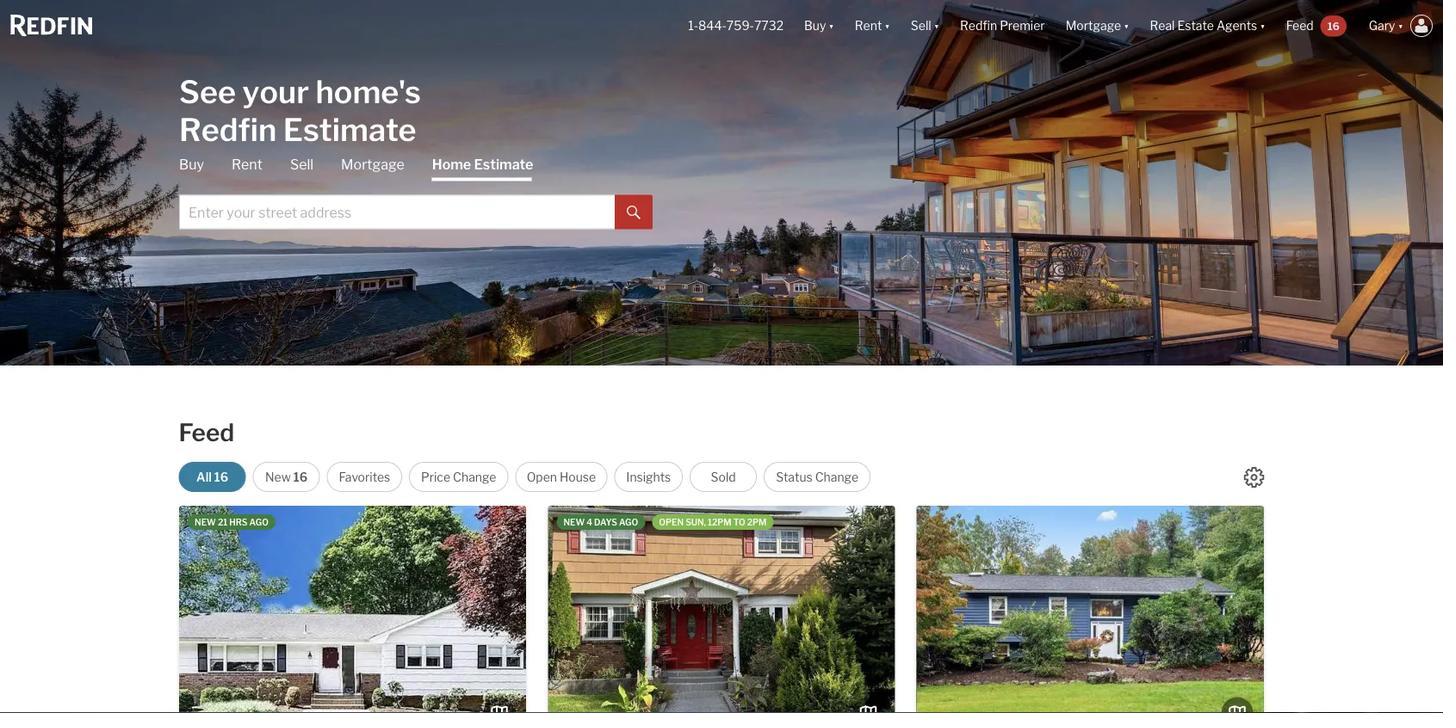 Task type: describe. For each thing, give the bounding box(es) containing it.
4
[[587, 518, 592, 528]]

estate
[[1178, 18, 1214, 33]]

all
[[196, 470, 212, 485]]

mortgage link
[[341, 155, 404, 174]]

agents
[[1217, 18, 1257, 33]]

real estate agents ▾
[[1150, 18, 1266, 33]]

ago for new 21 hrs ago
[[249, 518, 269, 528]]

redfin inside button
[[960, 18, 997, 33]]

change for price change
[[453, 470, 496, 485]]

buy ▾ button
[[794, 0, 845, 52]]

hrs
[[229, 518, 248, 528]]

sell for sell ▾
[[911, 18, 931, 33]]

Favorites radio
[[327, 462, 402, 493]]

see your home's redfin estimate
[[179, 73, 421, 149]]

buy for buy
[[179, 156, 204, 173]]

2pm
[[747, 518, 767, 528]]

buy for buy ▾
[[804, 18, 826, 33]]

new for new 4 days ago
[[564, 518, 585, 528]]

gary ▾
[[1369, 18, 1404, 33]]

7732
[[754, 18, 784, 33]]

Sold radio
[[690, 462, 757, 493]]

1-844-759-7732
[[688, 18, 784, 33]]

price change
[[421, 470, 496, 485]]

759-
[[727, 18, 754, 33]]

submit search image
[[627, 206, 641, 220]]

home estimate link
[[432, 155, 533, 181]]

photo of 40 fox hill rd, upper saddle river, nj 07458 image
[[179, 506, 526, 714]]

open house
[[527, 470, 596, 485]]

price
[[421, 470, 450, 485]]

sell link
[[290, 155, 314, 174]]

Price Change radio
[[409, 462, 508, 493]]

your
[[242, 73, 309, 111]]

sold
[[711, 470, 736, 485]]

real estate agents ▾ link
[[1150, 0, 1266, 52]]

▾ inside real estate agents ▾ link
[[1260, 18, 1266, 33]]

change for status change
[[815, 470, 859, 485]]

see
[[179, 73, 236, 111]]

status
[[776, 470, 813, 485]]

home estimate
[[432, 156, 533, 173]]

premier
[[1000, 18, 1045, 33]]

home
[[432, 156, 471, 173]]

insights
[[626, 470, 671, 485]]

option group containing all
[[179, 462, 871, 493]]

844-
[[698, 18, 727, 33]]

ago for new 4 days ago
[[619, 518, 638, 528]]

to
[[733, 518, 745, 528]]

2 photo of 2 van wyck st, montvale, nj 07645 image from the left
[[1264, 506, 1443, 714]]

Enter your street address search field
[[179, 195, 615, 229]]

mortgage ▾
[[1066, 18, 1129, 33]]

buy link
[[179, 155, 204, 174]]

open
[[659, 518, 684, 528]]

all 16
[[196, 470, 228, 485]]

redfin premier button
[[950, 0, 1055, 52]]

Open House radio
[[515, 462, 607, 493]]

2 horizontal spatial 16
[[1328, 20, 1340, 32]]

▾ for sell ▾
[[934, 18, 940, 33]]

sell for sell
[[290, 156, 314, 173]]

New radio
[[253, 462, 320, 493]]

sell ▾ button
[[911, 0, 940, 52]]

▾ for mortgage ▾
[[1124, 18, 1129, 33]]

1 horizontal spatial estimate
[[474, 156, 533, 173]]

home's
[[316, 73, 421, 111]]

rent ▾
[[855, 18, 890, 33]]

new for new 21 hrs ago
[[195, 518, 216, 528]]

▾ for buy ▾
[[829, 18, 834, 33]]

▾ for rent ▾
[[885, 18, 890, 33]]

mortgage ▾ button
[[1055, 0, 1140, 52]]



Task type: locate. For each thing, give the bounding box(es) containing it.
rent link
[[232, 155, 263, 174]]

▾ right the agents
[[1260, 18, 1266, 33]]

mortgage
[[1066, 18, 1121, 33], [341, 156, 404, 173]]

redfin inside see your home's redfin estimate
[[179, 111, 277, 149]]

sell inside dropdown button
[[911, 18, 931, 33]]

2 ago from the left
[[619, 518, 638, 528]]

0 horizontal spatial change
[[453, 470, 496, 485]]

status change
[[776, 470, 859, 485]]

photo of 2 van wyck st, montvale, nj 07645 image
[[917, 506, 1264, 714], [1264, 506, 1443, 714]]

12pm
[[708, 518, 732, 528]]

2 change from the left
[[815, 470, 859, 485]]

1 ▾ from the left
[[829, 18, 834, 33]]

Insights radio
[[614, 462, 683, 493]]

estimate
[[283, 111, 416, 149], [474, 156, 533, 173]]

new 4 days ago
[[564, 518, 638, 528]]

new 21 hrs ago
[[195, 518, 269, 528]]

days
[[594, 518, 617, 528]]

▾ right rent ▾
[[934, 18, 940, 33]]

buy
[[804, 18, 826, 33], [179, 156, 204, 173]]

rent for rent ▾
[[855, 18, 882, 33]]

buy right 7732
[[804, 18, 826, 33]]

change right price
[[453, 470, 496, 485]]

new 16
[[265, 470, 308, 485]]

1 vertical spatial rent
[[232, 156, 263, 173]]

0 vertical spatial redfin
[[960, 18, 997, 33]]

mortgage for mortgage ▾
[[1066, 18, 1121, 33]]

1 ago from the left
[[249, 518, 269, 528]]

▾ left the real
[[1124, 18, 1129, 33]]

1 horizontal spatial redfin
[[960, 18, 997, 33]]

0 vertical spatial estimate
[[283, 111, 416, 149]]

sun,
[[686, 518, 706, 528]]

1 vertical spatial feed
[[179, 418, 234, 448]]

1 horizontal spatial ago
[[619, 518, 638, 528]]

feed right the agents
[[1286, 18, 1314, 33]]

photo of 4 robert ct, nanuet, ny 10954 image
[[548, 506, 895, 714], [895, 506, 1242, 714]]

change
[[453, 470, 496, 485], [815, 470, 859, 485]]

0 horizontal spatial ago
[[249, 518, 269, 528]]

0 vertical spatial mortgage
[[1066, 18, 1121, 33]]

open sun, 12pm to 2pm
[[659, 518, 767, 528]]

1 horizontal spatial mortgage
[[1066, 18, 1121, 33]]

16 inside new radio
[[293, 470, 308, 485]]

buy ▾
[[804, 18, 834, 33]]

1 photo of 4 robert ct, nanuet, ny 10954 image from the left
[[548, 506, 895, 714]]

mortgage for mortgage
[[341, 156, 404, 173]]

16 for new 16
[[293, 470, 308, 485]]

0 horizontal spatial feed
[[179, 418, 234, 448]]

new left 4
[[564, 518, 585, 528]]

▾ left sell ▾
[[885, 18, 890, 33]]

4 ▾ from the left
[[1124, 18, 1129, 33]]

house
[[560, 470, 596, 485]]

favorites
[[339, 470, 390, 485]]

sell ▾ button
[[901, 0, 950, 52]]

0 horizontal spatial 16
[[214, 470, 228, 485]]

mortgage inside dropdown button
[[1066, 18, 1121, 33]]

redfin premier
[[960, 18, 1045, 33]]

21
[[218, 518, 227, 528]]

1-844-759-7732 link
[[688, 18, 784, 33]]

1 new from the left
[[195, 518, 216, 528]]

16 left gary at the top
[[1328, 20, 1340, 32]]

redfin up rent link
[[179, 111, 277, 149]]

buy ▾ button
[[804, 0, 834, 52]]

rent left the sell link at top
[[232, 156, 263, 173]]

mortgage left the real
[[1066, 18, 1121, 33]]

ago
[[249, 518, 269, 528], [619, 518, 638, 528]]

rent inside dropdown button
[[855, 18, 882, 33]]

real estate agents ▾ button
[[1140, 0, 1276, 52]]

estimate up mortgage link
[[283, 111, 416, 149]]

0 vertical spatial feed
[[1286, 18, 1314, 33]]

redfin
[[960, 18, 997, 33], [179, 111, 277, 149]]

new
[[195, 518, 216, 528], [564, 518, 585, 528]]

0 horizontal spatial estimate
[[283, 111, 416, 149]]

2 ▾ from the left
[[885, 18, 890, 33]]

1 horizontal spatial change
[[815, 470, 859, 485]]

sell right rent ▾
[[911, 18, 931, 33]]

0 vertical spatial sell
[[911, 18, 931, 33]]

1 photo of 2 van wyck st, montvale, nj 07645 image from the left
[[917, 506, 1264, 714]]

0 horizontal spatial redfin
[[179, 111, 277, 149]]

estimate inside see your home's redfin estimate
[[283, 111, 416, 149]]

16
[[1328, 20, 1340, 32], [214, 470, 228, 485], [293, 470, 308, 485]]

16 right all
[[214, 470, 228, 485]]

mortgage up enter your street address search field
[[341, 156, 404, 173]]

rent ▾ button
[[855, 0, 890, 52]]

feed up all
[[179, 418, 234, 448]]

2 new from the left
[[564, 518, 585, 528]]

1 horizontal spatial new
[[564, 518, 585, 528]]

tab list containing buy
[[179, 155, 653, 229]]

rent ▾ button
[[845, 0, 901, 52]]

0 horizontal spatial mortgage
[[341, 156, 404, 173]]

3 ▾ from the left
[[934, 18, 940, 33]]

16 inside "all" radio
[[214, 470, 228, 485]]

buy left rent link
[[179, 156, 204, 173]]

1 change from the left
[[453, 470, 496, 485]]

real
[[1150, 18, 1175, 33]]

new left 21
[[195, 518, 216, 528]]

mortgage ▾ button
[[1066, 0, 1129, 52]]

sell
[[911, 18, 931, 33], [290, 156, 314, 173]]

▾ inside rent ▾ dropdown button
[[885, 18, 890, 33]]

1 vertical spatial mortgage
[[341, 156, 404, 173]]

6 ▾ from the left
[[1398, 18, 1404, 33]]

5 ▾ from the left
[[1260, 18, 1266, 33]]

1 horizontal spatial 16
[[293, 470, 308, 485]]

sell ▾
[[911, 18, 940, 33]]

redfin left 'premier'
[[960, 18, 997, 33]]

1-
[[688, 18, 698, 33]]

▾ right gary at the top
[[1398, 18, 1404, 33]]

sell down see your home's redfin estimate
[[290, 156, 314, 173]]

1 horizontal spatial buy
[[804, 18, 826, 33]]

estimate right home
[[474, 156, 533, 173]]

1 vertical spatial sell
[[290, 156, 314, 173]]

▾
[[829, 18, 834, 33], [885, 18, 890, 33], [934, 18, 940, 33], [1124, 18, 1129, 33], [1260, 18, 1266, 33], [1398, 18, 1404, 33]]

ago right 'hrs'
[[249, 518, 269, 528]]

▾ inside mortgage ▾ dropdown button
[[1124, 18, 1129, 33]]

0 vertical spatial buy
[[804, 18, 826, 33]]

open
[[527, 470, 557, 485]]

rent for rent
[[232, 156, 263, 173]]

16 for all 16
[[214, 470, 228, 485]]

change right status
[[815, 470, 859, 485]]

feed
[[1286, 18, 1314, 33], [179, 418, 234, 448]]

16 right new
[[293, 470, 308, 485]]

1 horizontal spatial rent
[[855, 18, 882, 33]]

ago right days
[[619, 518, 638, 528]]

1 horizontal spatial sell
[[911, 18, 931, 33]]

option group
[[179, 462, 871, 493]]

2 photo of 4 robert ct, nanuet, ny 10954 image from the left
[[895, 506, 1242, 714]]

0 horizontal spatial sell
[[290, 156, 314, 173]]

▾ inside buy ▾ dropdown button
[[829, 18, 834, 33]]

buy inside dropdown button
[[804, 18, 826, 33]]

tab list
[[179, 155, 653, 229]]

▾ inside sell ▾ dropdown button
[[934, 18, 940, 33]]

rent
[[855, 18, 882, 33], [232, 156, 263, 173]]

rent right the "buy ▾"
[[855, 18, 882, 33]]

▾ for gary ▾
[[1398, 18, 1404, 33]]

1 vertical spatial estimate
[[474, 156, 533, 173]]

0 horizontal spatial new
[[195, 518, 216, 528]]

Status Change radio
[[764, 462, 871, 493]]

1 vertical spatial redfin
[[179, 111, 277, 149]]

All radio
[[179, 462, 246, 493]]

gary
[[1369, 18, 1395, 33]]

▾ left rent ▾
[[829, 18, 834, 33]]

1 vertical spatial buy
[[179, 156, 204, 173]]

0 vertical spatial rent
[[855, 18, 882, 33]]

1 horizontal spatial feed
[[1286, 18, 1314, 33]]

0 horizontal spatial buy
[[179, 156, 204, 173]]

0 horizontal spatial rent
[[232, 156, 263, 173]]

new
[[265, 470, 291, 485]]



Task type: vqa. For each thing, say whether or not it's contained in the screenshot.
the left view
no



